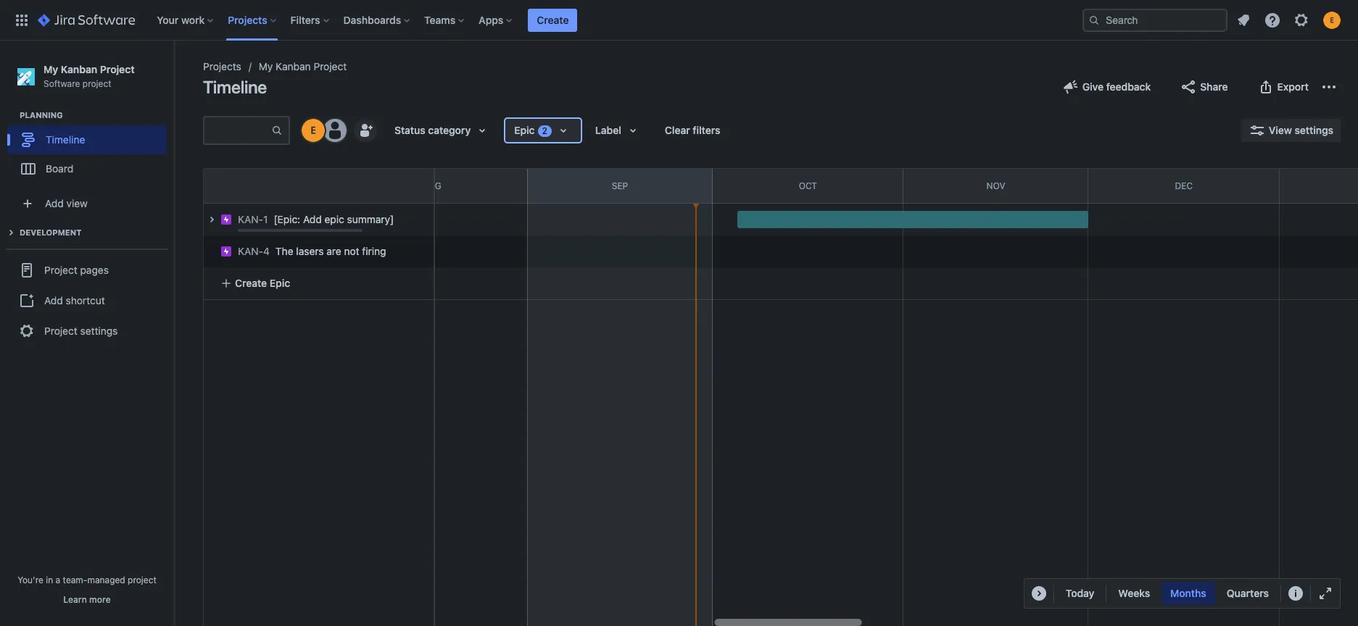 Task type: locate. For each thing, give the bounding box(es) containing it.
0 vertical spatial add
[[45, 197, 64, 209]]

1 horizontal spatial kanban
[[276, 60, 311, 73]]

create inside button
[[235, 277, 267, 289]]

1 vertical spatial create
[[235, 277, 267, 289]]

kan- for 4
[[238, 245, 263, 257]]

projects
[[228, 13, 267, 26], [203, 60, 241, 73]]

project
[[314, 60, 347, 73], [100, 63, 135, 75], [44, 264, 77, 276], [44, 325, 77, 337]]

today
[[1066, 587, 1095, 600]]

1 vertical spatial kan-
[[238, 245, 263, 257]]

epic image left kan-4 'link'
[[220, 246, 232, 257]]

add left shortcut
[[44, 294, 63, 307]]

project
[[83, 78, 111, 89], [128, 575, 157, 586]]

category
[[428, 124, 471, 136]]

group
[[6, 249, 168, 352]]

1 vertical spatial epic image
[[220, 246, 232, 257]]

1 horizontal spatial create
[[537, 13, 569, 26]]

add shortcut
[[44, 294, 105, 307]]

0 horizontal spatial create
[[235, 277, 267, 289]]

timeline up board
[[46, 133, 85, 146]]

share image
[[1180, 78, 1197, 96]]

0 horizontal spatial settings
[[80, 325, 118, 337]]

project down add shortcut
[[44, 325, 77, 337]]

epic inside create epic button
[[270, 277, 290, 289]]

projects for the projects link
[[203, 60, 241, 73]]

view settings image
[[1249, 122, 1266, 139]]

settings right view
[[1295, 124, 1334, 136]]

export
[[1277, 80, 1309, 93]]

1 vertical spatial settings
[[80, 325, 118, 337]]

jira software image
[[38, 11, 135, 29], [38, 11, 135, 29]]

development image
[[2, 224, 20, 242]]

my inside my kanban project software project
[[44, 63, 58, 75]]

export button
[[1248, 75, 1318, 99]]

create button
[[528, 8, 578, 32]]

kan-
[[238, 213, 263, 226], [238, 245, 263, 257]]

your profile and settings image
[[1324, 11, 1341, 29]]

banner
[[0, 0, 1358, 41]]

2 kan- from the top
[[238, 245, 263, 257]]

export icon image
[[1257, 78, 1275, 96]]

create
[[537, 13, 569, 26], [235, 277, 267, 289]]

dashboards
[[343, 13, 401, 26]]

projects up the projects link
[[228, 13, 267, 26]]

planning image
[[2, 107, 20, 124]]

1 vertical spatial add
[[303, 213, 322, 226]]

kan-4 link
[[238, 244, 270, 259]]

unassigned image
[[323, 119, 347, 142]]

timeline down the projects link
[[203, 77, 267, 97]]

kanban up software
[[61, 63, 97, 75]]

epic left 2 at the left of the page
[[514, 124, 535, 136]]

0 horizontal spatial project
[[83, 78, 111, 89]]

1 vertical spatial project
[[128, 575, 157, 586]]

dashboards button
[[339, 8, 416, 32]]

your
[[157, 13, 179, 26]]

epic image
[[220, 214, 232, 226], [220, 246, 232, 257]]

project inside my kanban project software project
[[83, 78, 111, 89]]

add inside button
[[44, 294, 63, 307]]

1 vertical spatial timeline
[[46, 133, 85, 146]]

0 horizontal spatial my
[[44, 63, 58, 75]]

my kanban project software project
[[44, 63, 135, 89]]

my up software
[[44, 63, 58, 75]]

a
[[56, 575, 60, 586]]

settings inside 'dropdown button'
[[1295, 124, 1334, 136]]

add left epic
[[303, 213, 322, 226]]

settings image
[[1293, 11, 1310, 29]]

appswitcher icon image
[[13, 11, 30, 29]]

you're
[[17, 575, 43, 586]]

kan- up kan-4 'link'
[[238, 213, 263, 226]]

months button
[[1162, 582, 1215, 606]]

project right software
[[83, 78, 111, 89]]

development
[[20, 228, 82, 237]]

summary]
[[347, 213, 394, 226]]

project right managed
[[128, 575, 157, 586]]

settings down add shortcut button at the left of page
[[80, 325, 118, 337]]

0 horizontal spatial kanban
[[61, 63, 97, 75]]

apps button
[[474, 8, 518, 32]]

status category
[[395, 124, 471, 136]]

1 epic image from the top
[[220, 214, 232, 226]]

0 vertical spatial timeline
[[203, 77, 267, 97]]

project left sidebar navigation icon
[[100, 63, 135, 75]]

filters
[[693, 124, 720, 136]]

add
[[45, 197, 64, 209], [303, 213, 322, 226], [44, 294, 63, 307]]

0 horizontal spatial epic
[[270, 277, 290, 289]]

settings
[[1295, 124, 1334, 136], [80, 325, 118, 337]]

my kanban project
[[259, 60, 347, 73]]

today button
[[1057, 582, 1103, 606]]

are
[[327, 245, 341, 257]]

1 horizontal spatial project
[[128, 575, 157, 586]]

timeline
[[203, 77, 267, 97], [46, 133, 85, 146]]

0 vertical spatial settings
[[1295, 124, 1334, 136]]

kanban for my kanban project software project
[[61, 63, 97, 75]]

0 vertical spatial projects
[[228, 13, 267, 26]]

1 horizontal spatial settings
[[1295, 124, 1334, 136]]

kan- for 1
[[238, 213, 263, 226]]

2 epic image from the top
[[220, 246, 232, 257]]

your work button
[[152, 8, 219, 32]]

settings for view settings
[[1295, 124, 1334, 136]]

1 vertical spatial projects
[[203, 60, 241, 73]]

kanban inside my kanban project software project
[[61, 63, 97, 75]]

give feedback
[[1083, 80, 1151, 93]]

project inside project settings link
[[44, 325, 77, 337]]

label
[[595, 124, 621, 136]]

clear filters button
[[656, 119, 729, 142]]

0 vertical spatial epic image
[[220, 214, 232, 226]]

help image
[[1264, 11, 1281, 29]]

0 vertical spatial create
[[537, 13, 569, 26]]

create down kan-4 'link'
[[235, 277, 267, 289]]

project down filters popup button
[[314, 60, 347, 73]]

my right the projects link
[[259, 60, 273, 73]]

epic 2
[[514, 124, 547, 136]]

epic down 'the'
[[270, 277, 290, 289]]

filters
[[291, 13, 320, 26]]

0 vertical spatial project
[[83, 78, 111, 89]]

kan-4 the lasers are not firing
[[238, 245, 386, 257]]

create for create
[[537, 13, 569, 26]]

projects right sidebar navigation icon
[[203, 60, 241, 73]]

my
[[259, 60, 273, 73], [44, 63, 58, 75]]

project up add shortcut
[[44, 264, 77, 276]]

share
[[1200, 80, 1228, 93]]

0 horizontal spatial timeline
[[46, 133, 85, 146]]

kan- down kan-1 link
[[238, 245, 263, 257]]

planning
[[20, 110, 63, 120]]

timeline inside the planning group
[[46, 133, 85, 146]]

clear
[[665, 124, 690, 136]]

board
[[46, 162, 73, 175]]

banner containing your work
[[0, 0, 1358, 41]]

0 vertical spatial kan-
[[238, 213, 263, 226]]

1 horizontal spatial epic
[[514, 124, 535, 136]]

epic
[[325, 213, 344, 226]]

learn more
[[63, 595, 111, 606]]

kanban down filters at the top left of the page
[[276, 60, 311, 73]]

create inside button
[[537, 13, 569, 26]]

Search timeline text field
[[205, 117, 271, 144]]

1 vertical spatial epic
[[270, 277, 290, 289]]

show child issues image
[[203, 211, 220, 228]]

kanban
[[276, 60, 311, 73], [61, 63, 97, 75]]

oct
[[799, 180, 817, 191]]

epic
[[514, 124, 535, 136], [270, 277, 290, 289]]

2 vertical spatial add
[[44, 294, 63, 307]]

0 vertical spatial epic
[[514, 124, 535, 136]]

share button
[[1171, 75, 1237, 99]]

projects inside dropdown button
[[228, 13, 267, 26]]

add inside dropdown button
[[45, 197, 64, 209]]

project settings
[[44, 325, 118, 337]]

timeline link
[[7, 126, 167, 155]]

epic image left kan-1 link
[[220, 214, 232, 226]]

create right apps dropdown button
[[537, 13, 569, 26]]

add left view
[[45, 197, 64, 209]]

1 horizontal spatial my
[[259, 60, 273, 73]]

add for add shortcut
[[44, 294, 63, 307]]

clear filters
[[665, 124, 720, 136]]

project inside my kanban project link
[[314, 60, 347, 73]]

view settings button
[[1241, 119, 1341, 142]]

my kanban project link
[[259, 58, 347, 75]]

teams button
[[420, 8, 470, 32]]

eloisefrancis23 image
[[302, 119, 325, 142]]

create for create epic
[[235, 277, 267, 289]]

projects link
[[203, 58, 241, 75]]

1 kan- from the top
[[238, 213, 263, 226]]

add for add view
[[45, 197, 64, 209]]

board link
[[7, 155, 167, 184]]

planning group
[[7, 110, 173, 188]]



Task type: vqa. For each thing, say whether or not it's contained in the screenshot.
second ducks
no



Task type: describe. For each thing, give the bounding box(es) containing it.
create epic
[[235, 277, 290, 289]]

project settings link
[[6, 316, 168, 348]]

you're in a team-managed project
[[17, 575, 157, 586]]

status
[[395, 124, 426, 136]]

more
[[89, 595, 111, 606]]

firing
[[362, 245, 386, 257]]

my for my kanban project
[[259, 60, 273, 73]]

enter full screen image
[[1317, 585, 1334, 603]]

kan-1 link
[[238, 212, 268, 227]]

create epic button
[[212, 271, 425, 297]]

1 horizontal spatial timeline
[[203, 77, 267, 97]]

quarters
[[1227, 587, 1269, 600]]

search image
[[1089, 14, 1100, 26]]

project inside my kanban project software project
[[100, 63, 135, 75]]

project pages link
[[6, 255, 168, 287]]

add people image
[[357, 122, 374, 139]]

view settings
[[1269, 124, 1334, 136]]

sidebar navigation image
[[158, 58, 190, 87]]

months
[[1171, 587, 1207, 600]]

shortcut
[[66, 294, 105, 307]]

settings for project settings
[[80, 325, 118, 337]]

project inside project pages link
[[44, 264, 77, 276]]

weeks button
[[1110, 582, 1159, 606]]

apps
[[479, 13, 504, 26]]

label button
[[587, 119, 650, 142]]

add view button
[[9, 189, 165, 218]]

team-
[[63, 575, 87, 586]]

your work
[[157, 13, 205, 26]]

lasers
[[296, 245, 324, 257]]

dec
[[1175, 180, 1193, 191]]

primary element
[[9, 0, 1083, 40]]

nov
[[987, 180, 1005, 191]]

kanban for my kanban project
[[276, 60, 311, 73]]

learn more button
[[63, 595, 111, 606]]

projects for projects dropdown button in the left of the page
[[228, 13, 267, 26]]

view
[[66, 197, 88, 209]]

my for my kanban project software project
[[44, 63, 58, 75]]

group containing project pages
[[6, 249, 168, 352]]

weeks
[[1119, 587, 1150, 600]]

1
[[263, 213, 268, 226]]

feedback
[[1106, 80, 1151, 93]]

epic image for kan-1 [epic: add epic summary]
[[220, 214, 232, 226]]

add shortcut button
[[6, 287, 168, 316]]

the
[[276, 245, 293, 257]]

Search field
[[1083, 8, 1228, 32]]

pages
[[80, 264, 109, 276]]

project pages
[[44, 264, 109, 276]]

kan-1 [epic: add epic summary]
[[238, 213, 394, 226]]

4
[[263, 245, 270, 257]]

epic image for kan-4 the lasers are not firing
[[220, 246, 232, 257]]

not
[[344, 245, 359, 257]]

learn
[[63, 595, 87, 606]]

quarters button
[[1218, 582, 1278, 606]]

sep
[[612, 180, 628, 191]]

in
[[46, 575, 53, 586]]

projects button
[[224, 8, 282, 32]]

status category button
[[386, 119, 500, 142]]

notifications image
[[1235, 11, 1252, 29]]

aug
[[423, 180, 441, 191]]

give
[[1083, 80, 1104, 93]]

[epic:
[[274, 213, 300, 226]]

software
[[44, 78, 80, 89]]

teams
[[424, 13, 456, 26]]

managed
[[87, 575, 125, 586]]

give feedback button
[[1054, 75, 1160, 99]]

2
[[542, 125, 547, 136]]

filters button
[[286, 8, 335, 32]]

view
[[1269, 124, 1292, 136]]

work
[[181, 13, 205, 26]]

add view
[[45, 197, 88, 209]]



